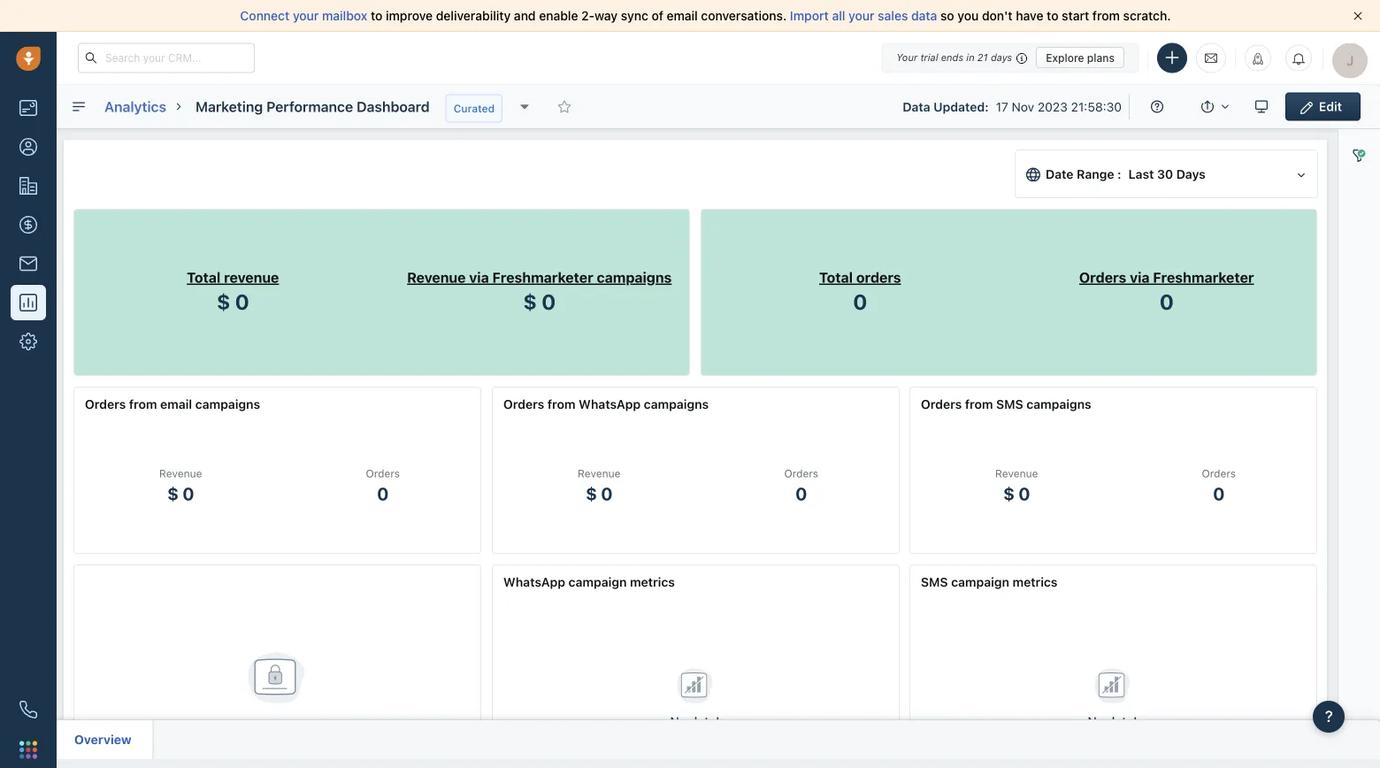 Task type: vqa. For each thing, say whether or not it's contained in the screenshot.
USA,
no



Task type: describe. For each thing, give the bounding box(es) containing it.
Search your CRM... text field
[[78, 43, 255, 73]]

2 your from the left
[[849, 8, 875, 23]]

you
[[958, 8, 979, 23]]

2-
[[582, 8, 595, 23]]

days
[[991, 52, 1013, 63]]

email image
[[1205, 51, 1218, 65]]

your trial ends in 21 days
[[897, 52, 1013, 63]]

connect
[[240, 8, 290, 23]]

close image
[[1354, 12, 1363, 20]]

scratch.
[[1124, 8, 1171, 23]]

way
[[595, 8, 618, 23]]

sales
[[878, 8, 908, 23]]

1 your from the left
[[293, 8, 319, 23]]

all
[[832, 8, 846, 23]]

import
[[790, 8, 829, 23]]

sync
[[621, 8, 649, 23]]

email
[[667, 8, 698, 23]]

plans
[[1088, 51, 1115, 64]]

explore plans
[[1046, 51, 1115, 64]]

trial
[[921, 52, 939, 63]]

mailbox
[[322, 8, 368, 23]]

in
[[967, 52, 975, 63]]

2 to from the left
[[1047, 8, 1059, 23]]

connect your mailbox link
[[240, 8, 371, 23]]

your
[[897, 52, 918, 63]]

don't
[[982, 8, 1013, 23]]

phone image
[[19, 701, 37, 719]]

and
[[514, 8, 536, 23]]

explore
[[1046, 51, 1085, 64]]

21
[[978, 52, 988, 63]]



Task type: locate. For each thing, give the bounding box(es) containing it.
of
[[652, 8, 664, 23]]

to
[[371, 8, 383, 23], [1047, 8, 1059, 23]]

your right all
[[849, 8, 875, 23]]

to left start
[[1047, 8, 1059, 23]]

connect your mailbox to improve deliverability and enable 2-way sync of email conversations. import all your sales data so you don't have to start from scratch.
[[240, 8, 1171, 23]]

0 horizontal spatial your
[[293, 8, 319, 23]]

1 to from the left
[[371, 8, 383, 23]]

enable
[[539, 8, 578, 23]]

1 horizontal spatial your
[[849, 8, 875, 23]]

to right mailbox
[[371, 8, 383, 23]]

data
[[912, 8, 938, 23]]

explore plans link
[[1037, 47, 1125, 68]]

0 horizontal spatial to
[[371, 8, 383, 23]]

so
[[941, 8, 955, 23]]

freshworks switcher image
[[19, 741, 37, 759]]

conversations.
[[701, 8, 787, 23]]

phone element
[[11, 692, 46, 728]]

your
[[293, 8, 319, 23], [849, 8, 875, 23]]

improve
[[386, 8, 433, 23]]

have
[[1016, 8, 1044, 23]]

deliverability
[[436, 8, 511, 23]]

ends
[[941, 52, 964, 63]]

1 horizontal spatial to
[[1047, 8, 1059, 23]]

import all your sales data link
[[790, 8, 941, 23]]

from
[[1093, 8, 1120, 23]]

your left mailbox
[[293, 8, 319, 23]]

start
[[1062, 8, 1090, 23]]



